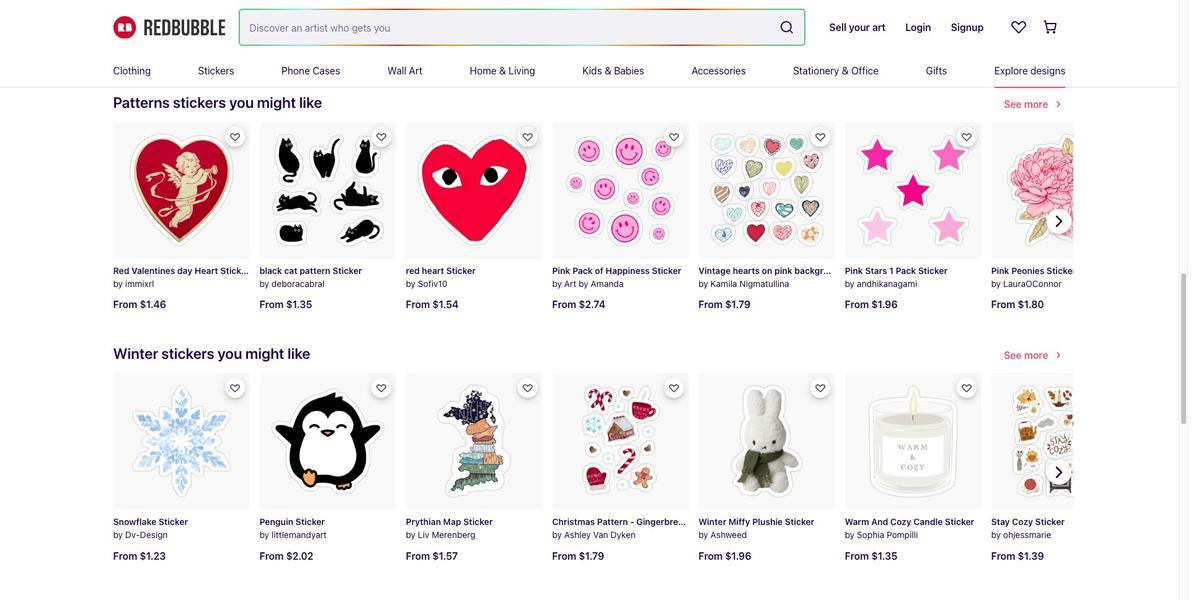 Task type: describe. For each thing, give the bounding box(es) containing it.
babies
[[614, 65, 644, 76]]

see more link for winter stickers you might like
[[1004, 347, 1066, 364]]

- inside moths - sticker pack sticker by elevens
[[142, 14, 146, 24]]

Search term search field
[[240, 10, 775, 45]]

penguin sticker by littlemandyart
[[259, 517, 327, 540]]

from for warm and cozy candle  sticker by sophia pompilli
[[845, 551, 869, 562]]

- inside christmas pattern - gingerbread and candy canes sticker by ashley van dyken
[[630, 517, 634, 527]]

see more link for patterns stickers you might like
[[1004, 96, 1066, 112]]

from $1.46
[[113, 299, 166, 310]]

of
[[595, 265, 603, 276]]

andhikanagami
[[857, 278, 917, 289]]

map
[[443, 517, 461, 527]]

from up accessories
[[698, 48, 723, 59]]

candy
[[708, 517, 735, 527]]

pink for from $2.74
[[552, 265, 570, 276]]

like for winter stickers you might like
[[287, 345, 310, 362]]

winter miffy plushie sticker by ashweed
[[698, 517, 814, 540]]

dyken
[[611, 530, 636, 540]]

see for winter stickers you might like
[[1004, 350, 1022, 361]]

sticker inside penguin sticker by littlemandyart
[[296, 517, 325, 527]]

from $1.23
[[113, 551, 166, 562]]

canes
[[737, 517, 764, 527]]

by inside winter miffy plushie sticker by ashweed
[[698, 530, 708, 540]]

pink for from $1.96
[[845, 265, 863, 276]]

$1.23
[[140, 551, 166, 562]]

from up wall art
[[406, 48, 430, 59]]

you for winter
[[218, 345, 242, 362]]

sticker inside warm and cozy candle  sticker by sophia pompilli
[[945, 517, 974, 527]]

home
[[470, 65, 497, 76]]

moths
[[113, 14, 139, 24]]

$1.96 for ashweed
[[725, 551, 751, 562]]

warm
[[845, 517, 869, 527]]

$2.74
[[579, 299, 605, 310]]

by pancakexpress link
[[845, 0, 981, 69]]

just
[[1088, 14, 1107, 24]]

christmas
[[552, 517, 595, 527]]

pink for from $1.80
[[991, 265, 1009, 276]]

warm and cozy candle  sticker by sophia pompilli
[[845, 517, 974, 540]]

stars
[[865, 265, 887, 276]]

stationery & office link
[[793, 55, 879, 87]]

van
[[593, 530, 608, 540]]

elevens
[[125, 27, 156, 37]]

cat
[[284, 265, 297, 276]]

and
[[871, 517, 888, 527]]

you
[[1128, 14, 1143, 24]]

dv-
[[125, 530, 140, 540]]

from $1.96 for ashweed
[[698, 551, 751, 562]]

might for patterns stickers you might like
[[257, 93, 296, 111]]

plushie
[[752, 517, 783, 527]]

by inside pink stars 1 pack sticker by andhikanagami
[[845, 278, 855, 289]]

heart
[[422, 265, 444, 276]]

& for office
[[842, 65, 849, 76]]

sticker inside snowflake sticker by dv-design
[[159, 517, 188, 527]]

deboracabral
[[272, 278, 325, 289]]

winter for winter stickers you might like
[[113, 345, 158, 362]]

from for prythian map sticker by liv merenberg
[[406, 551, 430, 562]]

by inside pink peonies sticker by lauraoconnor
[[991, 278, 1001, 289]]

prythian map sticker by liv merenberg
[[406, 517, 493, 540]]

$2.02
[[286, 551, 313, 562]]

$1.79 for nigmatullina
[[725, 299, 751, 310]]

explore designs link
[[994, 55, 1066, 87]]

from $1.51
[[406, 48, 457, 59]]

tegan & sara - hey i'm just like you sticker by silvermancena
[[991, 14, 1175, 37]]

phone cases link
[[281, 55, 340, 87]]

vintage
[[698, 265, 731, 276]]

snowflake
[[113, 517, 156, 527]]

& for living
[[499, 65, 506, 76]]

redbubble logo image
[[113, 16, 225, 39]]

stickers link
[[198, 55, 234, 87]]

phone
[[281, 65, 310, 76]]

moths - sticker pack sticker by elevens
[[113, 14, 231, 37]]

explore
[[994, 65, 1028, 76]]

sticker inside pink pack of happiness sticker by art by amanda
[[652, 265, 681, 276]]

pretty.
[[698, 14, 726, 24]]

from $1.80
[[991, 299, 1044, 310]]

from for vintage hearts on pink background sticker by kamila nigmatullina
[[698, 299, 723, 310]]

happiness
[[606, 265, 650, 276]]

by pancakexpress
[[845, 27, 917, 37]]

hey
[[1055, 14, 1071, 24]]

see more for winter stickers you might like
[[1004, 350, 1048, 361]]

from $1.79 for by
[[552, 551, 604, 562]]

cases
[[313, 65, 340, 76]]

from $1.79 for nigmatullina
[[698, 299, 751, 310]]

winter for winter miffy plushie sticker by ashweed
[[698, 517, 726, 527]]

stationery
[[793, 65, 839, 76]]

$1.35 for and
[[871, 551, 897, 562]]

stickers for patterns
[[173, 93, 226, 111]]

from $1.39
[[991, 551, 1044, 562]]

by inside red heart sticker by sofiv10
[[406, 278, 416, 289]]

by inside snowflake sticker by dv-design
[[113, 530, 123, 540]]

from for snowflake sticker by dv-design
[[113, 551, 137, 562]]

nigmatullina
[[739, 278, 789, 289]]

gifts link
[[926, 55, 947, 87]]

prythian
[[406, 517, 441, 527]]

red
[[406, 265, 420, 276]]

valentines
[[132, 265, 175, 276]]

& for babies
[[605, 65, 611, 76]]

from for red valentines day heart  sticker by immixrl
[[113, 299, 137, 310]]

sticker inside tegan & sara - hey i'm just like you sticker by silvermancena
[[1146, 14, 1175, 24]]

sticker inside christmas pattern - gingerbread and candy canes sticker by ashley van dyken
[[766, 517, 795, 527]]

& for sara
[[1019, 14, 1025, 24]]

from for black cat pattern sticker by deboracabral
[[259, 299, 284, 310]]

on
[[762, 265, 772, 276]]

$1.57
[[432, 551, 458, 562]]

wall
[[387, 65, 406, 76]]

merenberg
[[432, 530, 475, 540]]

from $1.54
[[406, 299, 459, 310]]

more for winter stickers you might like
[[1024, 350, 1048, 361]]

sticker inside red heart sticker by sofiv10
[[446, 265, 476, 276]]

ashley
[[564, 530, 591, 540]]

$1.37
[[286, 48, 312, 59]]

designs
[[1030, 65, 1066, 76]]

accessories
[[692, 65, 746, 76]]

pink pack of happiness sticker by art by amanda
[[552, 265, 681, 289]]

art inside pink pack of happiness sticker by art by amanda
[[564, 278, 576, 289]]

peonies
[[1011, 265, 1044, 276]]

penguin
[[259, 517, 293, 527]]

from $2.74
[[552, 299, 605, 310]]

$1.51
[[432, 48, 457, 59]]

see more for patterns stickers you might like
[[1004, 98, 1048, 110]]



Task type: vqa. For each thing, say whether or not it's contained in the screenshot.


Task type: locate. For each thing, give the bounding box(es) containing it.
sticker inside vintage hearts on pink background sticker by kamila nigmatullina
[[847, 265, 876, 276]]

by inside moths - sticker pack sticker by elevens
[[113, 27, 123, 37]]

$1.35
[[286, 299, 312, 310], [871, 551, 897, 562]]

from $1.35
[[259, 299, 312, 310], [845, 551, 897, 562]]

0 vertical spatial stickers
[[173, 93, 226, 111]]

sophia
[[857, 530, 884, 540]]

like
[[1109, 14, 1126, 24]]

from left $1.80
[[991, 299, 1015, 310]]

0 vertical spatial you
[[229, 93, 254, 111]]

2 horizontal spatial -
[[1048, 14, 1052, 24]]

sticker right map
[[463, 517, 493, 527]]

2 see more link from the top
[[1004, 347, 1066, 364]]

pink inside pink stars 1 pack sticker by andhikanagami
[[845, 265, 863, 276]]

pretty. odd. moon sticker
[[698, 14, 804, 24]]

from $1.35 for by
[[845, 551, 897, 562]]

see more
[[1004, 98, 1048, 110], [1004, 350, 1048, 361]]

$1.79
[[725, 299, 751, 310], [579, 551, 604, 562]]

sticker right heart
[[446, 265, 476, 276]]

ashweed
[[711, 530, 747, 540]]

by inside red valentines day heart  sticker by immixrl
[[113, 278, 123, 289]]

stay cozy sticker by ohjessmarie
[[991, 517, 1065, 540]]

from for penguin sticker by littlemandyart
[[259, 551, 284, 562]]

see more down explore designs link
[[1004, 98, 1048, 110]]

pack right 1
[[896, 265, 916, 276]]

pink left peonies
[[991, 265, 1009, 276]]

cozy inside warm and cozy candle  sticker by sophia pompilli
[[890, 517, 911, 527]]

snowflake sticker by dv-design
[[113, 517, 188, 540]]

home & living
[[470, 65, 535, 76]]

from for pink pack of happiness sticker by art by amanda
[[552, 299, 576, 310]]

0 horizontal spatial from $1.96
[[698, 551, 751, 562]]

1 vertical spatial from $1.35
[[845, 551, 897, 562]]

by inside vintage hearts on pink background sticker by kamila nigmatullina
[[698, 278, 708, 289]]

1 vertical spatial winter
[[698, 517, 726, 527]]

sticker up littlemandyart
[[296, 517, 325, 527]]

from down andhikanagami on the top of the page
[[845, 299, 869, 310]]

0 vertical spatial from $1.79
[[698, 299, 751, 310]]

background
[[795, 265, 844, 276]]

pink left stars
[[845, 265, 863, 276]]

stickers down $1.46
[[161, 345, 214, 362]]

0 vertical spatial might
[[257, 93, 296, 111]]

gifts
[[926, 65, 947, 76]]

by inside christmas pattern - gingerbread and candy canes sticker by ashley van dyken
[[552, 530, 562, 540]]

& left "living"
[[499, 65, 506, 76]]

sticker
[[148, 14, 177, 24], [202, 14, 231, 24], [775, 14, 804, 24], [1146, 14, 1175, 24], [220, 265, 250, 276], [333, 265, 362, 276], [446, 265, 476, 276], [652, 265, 681, 276], [847, 265, 876, 276], [918, 265, 948, 276], [1047, 265, 1076, 276], [159, 517, 188, 527], [296, 517, 325, 527], [463, 517, 493, 527], [766, 517, 795, 527], [785, 517, 814, 527], [945, 517, 974, 527], [1035, 517, 1065, 527]]

sticker inside pink peonies sticker by lauraoconnor
[[1047, 265, 1076, 276]]

- left 'hey'
[[1048, 14, 1052, 24]]

$1.39
[[1018, 551, 1044, 562]]

red heart sticker by sofiv10
[[406, 265, 476, 289]]

& left "office"
[[842, 65, 849, 76]]

1 horizontal spatial from $1.96
[[845, 299, 898, 310]]

1 horizontal spatial $1.35
[[871, 551, 897, 562]]

& right kids
[[605, 65, 611, 76]]

art
[[409, 65, 423, 76], [564, 278, 576, 289]]

1 see more link from the top
[[1004, 96, 1066, 112]]

from for pink stars 1 pack sticker by andhikanagami
[[845, 299, 869, 310]]

clothing
[[113, 65, 151, 76]]

by jackyboi
[[259, 27, 305, 37]]

sticker right 1
[[918, 265, 948, 276]]

1 vertical spatial art
[[564, 278, 576, 289]]

0 horizontal spatial cozy
[[890, 517, 911, 527]]

kids & babies
[[582, 65, 644, 76]]

patterns
[[113, 93, 170, 111]]

1 vertical spatial from $1.79
[[552, 551, 604, 562]]

sticker right moon
[[775, 14, 804, 24]]

1 vertical spatial like
[[287, 345, 310, 362]]

2 horizontal spatial pack
[[896, 265, 916, 276]]

sticker up design
[[159, 517, 188, 527]]

0 vertical spatial like
[[299, 93, 322, 111]]

3 pink from the left
[[991, 265, 1009, 276]]

0 horizontal spatial from $1.79
[[552, 551, 604, 562]]

from for christmas pattern - gingerbread and candy canes sticker by ashley van dyken
[[552, 551, 576, 562]]

pack inside pink pack of happiness sticker by art by amanda
[[572, 265, 593, 276]]

from $1.79 down the kamila
[[698, 299, 751, 310]]

like
[[299, 93, 322, 111], [287, 345, 310, 362]]

2 more from the top
[[1024, 350, 1048, 361]]

kids & babies link
[[582, 55, 644, 87]]

like for patterns stickers you might like
[[299, 93, 322, 111]]

from $1.96 for by
[[845, 299, 898, 310]]

sticker up andhikanagami on the top of the page
[[847, 265, 876, 276]]

pack up stickers link
[[179, 14, 200, 24]]

1 vertical spatial see more
[[1004, 350, 1048, 361]]

sticker inside black cat pattern sticker by deboracabral
[[333, 265, 362, 276]]

2 see more from the top
[[1004, 350, 1048, 361]]

pink inside pink peonies sticker by lauraoconnor
[[991, 265, 1009, 276]]

black cat pattern sticker by deboracabral
[[259, 265, 362, 289]]

by inside stay cozy sticker by ohjessmarie
[[991, 530, 1001, 540]]

1 vertical spatial see more link
[[1004, 347, 1066, 364]]

pink
[[774, 265, 792, 276]]

i'm
[[1073, 14, 1086, 24]]

from for stay cozy sticker by ohjessmarie
[[991, 551, 1015, 562]]

1 cozy from the left
[[890, 517, 911, 527]]

sticker up elevens
[[148, 14, 177, 24]]

black
[[259, 265, 282, 276]]

from left $2.74
[[552, 299, 576, 310]]

stickers down stickers link
[[173, 93, 226, 111]]

from for red heart sticker by sofiv10
[[406, 299, 430, 310]]

1 horizontal spatial winter
[[698, 517, 726, 527]]

might for winter stickers you might like
[[245, 345, 284, 362]]

from for winter miffy plushie sticker by ashweed
[[698, 551, 723, 562]]

see for patterns stickers you might like
[[1004, 98, 1022, 110]]

from $1.79
[[698, 299, 751, 310], [552, 551, 604, 562]]

1 horizontal spatial from $1.79
[[698, 299, 751, 310]]

from left '$1.39' on the right
[[991, 551, 1015, 562]]

1 horizontal spatial pack
[[572, 265, 593, 276]]

lauraoconnor
[[1003, 278, 1062, 289]]

0 horizontal spatial winter
[[113, 345, 158, 362]]

from down sofiv10
[[406, 299, 430, 310]]

1 horizontal spatial art
[[564, 278, 576, 289]]

see down explore
[[1004, 98, 1022, 110]]

1 more from the top
[[1024, 98, 1048, 110]]

red valentines day heart  sticker by immixrl
[[113, 265, 250, 289]]

you for patterns
[[229, 93, 254, 111]]

None field
[[240, 10, 804, 45]]

menu bar
[[113, 55, 1066, 87]]

sticker inside winter miffy plushie sticker by ashweed
[[785, 517, 814, 527]]

stationery & office
[[793, 65, 879, 76]]

wall art
[[387, 65, 423, 76]]

0 horizontal spatial pack
[[179, 14, 200, 24]]

by inside penguin sticker by littlemandyart
[[259, 530, 269, 540]]

see more down $1.80
[[1004, 350, 1048, 361]]

ohjessmarie
[[1003, 530, 1051, 540]]

from $1.35 for deboracabral
[[259, 299, 312, 310]]

1 vertical spatial $1.79
[[579, 551, 604, 562]]

menu bar containing clothing
[[113, 55, 1066, 87]]

1 horizontal spatial cozy
[[1012, 517, 1033, 527]]

from $1.35 down deboracabral at the left top of page
[[259, 299, 312, 310]]

winter
[[113, 345, 158, 362], [698, 517, 726, 527]]

from down dv-
[[113, 551, 137, 562]]

moon
[[749, 14, 773, 24]]

& inside tegan & sara - hey i'm just like you sticker by silvermancena
[[1019, 14, 1025, 24]]

pack for by elevens
[[179, 14, 200, 24]]

home & living link
[[470, 55, 535, 87]]

0 vertical spatial see more link
[[1004, 96, 1066, 112]]

winter down from $1.46 on the left of page
[[113, 345, 158, 362]]

from down sophia at the right bottom of the page
[[845, 551, 869, 562]]

office
[[851, 65, 879, 76]]

from $1.35 down sophia at the right bottom of the page
[[845, 551, 897, 562]]

sticker inside red valentines day heart  sticker by immixrl
[[220, 265, 250, 276]]

littlemandyart
[[272, 530, 327, 540]]

0 vertical spatial $1.35
[[286, 299, 312, 310]]

pink inside pink pack of happiness sticker by art by amanda
[[552, 265, 570, 276]]

vintage hearts on pink background sticker by kamila nigmatullina
[[698, 265, 876, 289]]

candle
[[914, 517, 943, 527]]

from down deboracabral at the left top of page
[[259, 299, 284, 310]]

kamila
[[711, 278, 737, 289]]

sticker right happiness
[[652, 265, 681, 276]]

from $1.63
[[552, 48, 605, 59]]

2 cozy from the left
[[1012, 517, 1033, 527]]

$1.35 down deboracabral at the left top of page
[[286, 299, 312, 310]]

1 vertical spatial you
[[218, 345, 242, 362]]

$1.35 down sophia at the right bottom of the page
[[871, 551, 897, 562]]

1 vertical spatial from $1.96
[[698, 551, 751, 562]]

sticker inside the prythian map sticker by liv merenberg
[[463, 517, 493, 527]]

design
[[140, 530, 168, 540]]

pack left "of" at the right top
[[572, 265, 593, 276]]

from down immixrl
[[113, 299, 137, 310]]

sticker up stickers link
[[202, 14, 231, 24]]

0 vertical spatial $1.79
[[725, 299, 751, 310]]

1 pink from the left
[[552, 265, 570, 276]]

2 horizontal spatial pink
[[991, 265, 1009, 276]]

day
[[177, 265, 192, 276]]

kids
[[582, 65, 602, 76]]

0 vertical spatial from $1.96
[[845, 299, 898, 310]]

from down the kamila
[[698, 299, 723, 310]]

pink left "of" at the right top
[[552, 265, 570, 276]]

cozy up "pompilli"
[[890, 517, 911, 527]]

from left $1.63
[[552, 48, 576, 59]]

from down "liv"
[[406, 551, 430, 562]]

1 see more from the top
[[1004, 98, 1048, 110]]

cozy up ohjessmarie
[[1012, 517, 1033, 527]]

more down $1.80
[[1024, 350, 1048, 361]]

by inside warm and cozy candle  sticker by sophia pompilli
[[845, 530, 855, 540]]

more
[[1024, 98, 1048, 110], [1024, 350, 1048, 361]]

1 horizontal spatial -
[[630, 517, 634, 527]]

$1.96 down andhikanagami on the top of the page
[[871, 299, 898, 310]]

pattern
[[300, 265, 330, 276]]

0 vertical spatial from $1.35
[[259, 299, 312, 310]]

$1.96 for by
[[871, 299, 898, 310]]

sofiv10
[[418, 278, 447, 289]]

$1.96 down ashweed
[[725, 551, 751, 562]]

pink peonies sticker by lauraoconnor
[[991, 265, 1076, 289]]

from $1.96 down andhikanagami on the top of the page
[[845, 299, 898, 310]]

pack inside pink stars 1 pack sticker by andhikanagami
[[896, 265, 916, 276]]

- up elevens
[[142, 14, 146, 24]]

stay
[[991, 517, 1010, 527]]

$1.79 down the kamila
[[725, 299, 751, 310]]

odd.
[[728, 14, 747, 24]]

0 horizontal spatial $1.96
[[725, 551, 751, 562]]

sticker right candle
[[945, 517, 974, 527]]

winter inside winter miffy plushie sticker by ashweed
[[698, 517, 726, 527]]

winter stickers you might like
[[113, 345, 310, 362]]

by inside black cat pattern sticker by deboracabral
[[259, 278, 269, 289]]

2 pink from the left
[[845, 265, 863, 276]]

jackyboi
[[272, 27, 305, 37]]

explore designs
[[994, 65, 1066, 76]]

sticker right "canes"
[[766, 517, 795, 527]]

0 horizontal spatial from $1.35
[[259, 299, 312, 310]]

art up from $2.74
[[564, 278, 576, 289]]

0 horizontal spatial art
[[409, 65, 423, 76]]

from $1.96
[[845, 299, 898, 310], [698, 551, 751, 562]]

from for pink peonies sticker by lauraoconnor
[[991, 299, 1015, 310]]

more for patterns stickers you might like
[[1024, 98, 1048, 110]]

amanda
[[591, 278, 624, 289]]

0 vertical spatial more
[[1024, 98, 1048, 110]]

0 vertical spatial see
[[1004, 98, 1022, 110]]

from down ashley
[[552, 551, 576, 562]]

1 horizontal spatial pink
[[845, 265, 863, 276]]

see more link down $1.80
[[1004, 347, 1066, 364]]

see down from $1.80
[[1004, 350, 1022, 361]]

$1.54
[[432, 299, 459, 310]]

1 vertical spatial $1.35
[[871, 551, 897, 562]]

see more link
[[1004, 96, 1066, 112], [1004, 347, 1066, 364]]

from $1.74
[[698, 48, 750, 59]]

0 vertical spatial art
[[409, 65, 423, 76]]

from $1.57
[[406, 551, 458, 562]]

1 vertical spatial see
[[1004, 350, 1022, 361]]

from left $2.02
[[259, 551, 284, 562]]

- up dyken
[[630, 517, 634, 527]]

from $1.96 down ashweed
[[698, 551, 751, 562]]

from $2.02
[[259, 551, 313, 562]]

sticker inside stay cozy sticker by ohjessmarie
[[1035, 517, 1065, 527]]

&
[[1019, 14, 1025, 24], [499, 65, 506, 76], [605, 65, 611, 76], [842, 65, 849, 76]]

$1.63
[[579, 48, 605, 59]]

from
[[259, 48, 284, 59], [406, 48, 430, 59], [552, 48, 576, 59], [698, 48, 723, 59], [113, 299, 137, 310], [259, 299, 284, 310], [406, 299, 430, 310], [552, 299, 576, 310], [698, 299, 723, 310], [845, 299, 869, 310], [991, 299, 1015, 310], [113, 551, 137, 562], [259, 551, 284, 562], [406, 551, 430, 562], [552, 551, 576, 562], [698, 551, 723, 562], [845, 551, 869, 562], [991, 551, 1015, 562]]

pack inside moths - sticker pack sticker by elevens
[[179, 14, 200, 24]]

by
[[113, 27, 123, 37], [259, 27, 269, 37], [845, 27, 855, 37], [991, 27, 1001, 37], [113, 278, 123, 289], [259, 278, 269, 289], [406, 278, 416, 289], [552, 278, 562, 289], [579, 278, 588, 289], [698, 278, 708, 289], [845, 278, 855, 289], [991, 278, 1001, 289], [113, 530, 123, 540], [259, 530, 269, 540], [406, 530, 416, 540], [552, 530, 562, 540], [698, 530, 708, 540], [845, 530, 855, 540], [991, 530, 1001, 540]]

0 horizontal spatial pink
[[552, 265, 570, 276]]

sticker right you
[[1146, 14, 1175, 24]]

art inside menu bar
[[409, 65, 423, 76]]

- inside tegan & sara - hey i'm just like you sticker by silvermancena
[[1048, 14, 1052, 24]]

from $1.79 down ashley
[[552, 551, 604, 562]]

2 see from the top
[[1004, 350, 1022, 361]]

sticker up ohjessmarie
[[1035, 517, 1065, 527]]

0 vertical spatial see more
[[1004, 98, 1048, 110]]

stickers
[[198, 65, 234, 76]]

hearts
[[733, 265, 760, 276]]

cozy inside stay cozy sticker by ohjessmarie
[[1012, 517, 1033, 527]]

art right wall
[[409, 65, 423, 76]]

from down "by jackyboi"
[[259, 48, 284, 59]]

0 horizontal spatial $1.35
[[286, 299, 312, 310]]

$1.35 for cat
[[286, 299, 312, 310]]

more down explore designs link
[[1024, 98, 1048, 110]]

1 see from the top
[[1004, 98, 1022, 110]]

see more link down explore designs link
[[1004, 96, 1066, 112]]

from down ashweed
[[698, 551, 723, 562]]

sticker inside pink stars 1 pack sticker by andhikanagami
[[918, 265, 948, 276]]

sticker up lauraoconnor
[[1047, 265, 1076, 276]]

& left sara
[[1019, 14, 1025, 24]]

patterns stickers you might like
[[113, 93, 322, 111]]

tegan
[[991, 14, 1016, 24]]

by inside the prythian map sticker by liv merenberg
[[406, 530, 416, 540]]

pack for by andhikanagami
[[896, 265, 916, 276]]

0 vertical spatial $1.96
[[871, 299, 898, 310]]

sticker right plushie
[[785, 517, 814, 527]]

winter up ashweed
[[698, 517, 726, 527]]

miffy
[[729, 517, 750, 527]]

1 vertical spatial stickers
[[161, 345, 214, 362]]

1 horizontal spatial $1.96
[[871, 299, 898, 310]]

from $1.37
[[259, 48, 312, 59]]

by inside tegan & sara - hey i'm just like you sticker by silvermancena
[[991, 27, 1001, 37]]

see
[[1004, 98, 1022, 110], [1004, 350, 1022, 361]]

0 horizontal spatial -
[[142, 14, 146, 24]]

1 vertical spatial might
[[245, 345, 284, 362]]

0 vertical spatial winter
[[113, 345, 158, 362]]

1 horizontal spatial $1.79
[[725, 299, 751, 310]]

$1.79 for by
[[579, 551, 604, 562]]

$1.79 down van
[[579, 551, 604, 562]]

1 vertical spatial $1.96
[[725, 551, 751, 562]]

pancakexpress
[[857, 27, 917, 37]]

stickers for winter
[[161, 345, 214, 362]]

1 horizontal spatial from $1.35
[[845, 551, 897, 562]]

sticker right heart in the left top of the page
[[220, 265, 250, 276]]

1 vertical spatial more
[[1024, 350, 1048, 361]]

0 horizontal spatial $1.79
[[579, 551, 604, 562]]

sticker right pattern
[[333, 265, 362, 276]]



